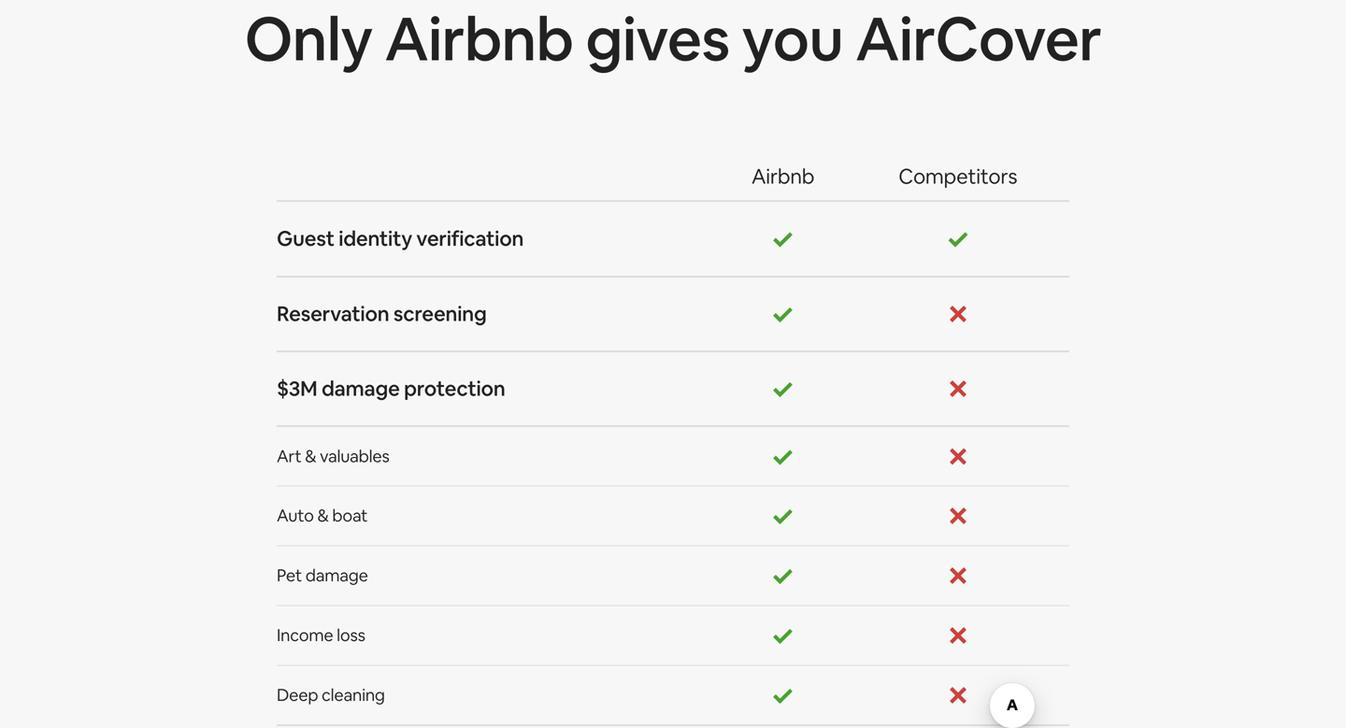 Task type: locate. For each thing, give the bounding box(es) containing it.
2 not included image from the top
[[947, 684, 969, 707]]

pet
[[277, 565, 302, 587]]

& for art
[[305, 445, 316, 467]]

& right art
[[305, 445, 316, 467]]

3 included image from the top
[[772, 505, 794, 527]]

only airbnb gives you aircover
[[245, 0, 1102, 78]]

damage
[[322, 375, 400, 402], [305, 565, 368, 587]]

1 horizontal spatial airbnb
[[751, 163, 814, 190]]

0 vertical spatial &
[[305, 445, 316, 467]]

you aircover
[[742, 0, 1102, 78]]

damage right pet
[[305, 565, 368, 587]]

2 included image from the top
[[772, 303, 794, 325]]

guest
[[277, 225, 334, 252]]

1 vertical spatial airbnb
[[751, 163, 814, 190]]

loss
[[337, 624, 365, 646]]

0 horizontal spatial airbnb
[[385, 0, 573, 78]]

not included image
[[947, 378, 969, 400], [947, 445, 969, 468], [947, 505, 969, 527], [947, 565, 969, 587], [947, 624, 969, 647]]

pet damage
[[277, 565, 368, 587]]

damage right $3m
[[322, 375, 400, 402]]

1 vertical spatial damage
[[305, 565, 368, 587]]

0 vertical spatial not included image
[[947, 303, 969, 325]]

not included image for valuables
[[947, 445, 969, 468]]

airbnb
[[385, 0, 573, 78], [751, 163, 814, 190]]

0 horizontal spatial &
[[305, 445, 316, 467]]

2 not included image from the top
[[947, 445, 969, 468]]

&
[[305, 445, 316, 467], [317, 505, 329, 527]]

deep cleaning
[[277, 684, 385, 706]]

deep
[[277, 684, 318, 706]]

& left the boat
[[317, 505, 329, 527]]

auto & boat
[[277, 505, 368, 527]]

1 not included image from the top
[[947, 378, 969, 400]]

1 vertical spatial &
[[317, 505, 329, 527]]

1 horizontal spatial &
[[317, 505, 329, 527]]

1 included image from the top
[[772, 228, 794, 250]]

only
[[245, 0, 373, 78]]

reservation
[[277, 301, 389, 327]]

included image for auto & boat
[[772, 505, 794, 527]]

art & valuables
[[277, 445, 389, 467]]

included image
[[947, 228, 969, 250], [772, 378, 794, 400], [772, 445, 794, 468], [772, 565, 794, 587], [772, 624, 794, 647]]

0 vertical spatial damage
[[322, 375, 400, 402]]

3 not included image from the top
[[947, 505, 969, 527]]

included image for reservation screening
[[772, 303, 794, 325]]

identity
[[339, 225, 412, 252]]

auto
[[277, 505, 314, 527]]

competitors
[[899, 163, 1017, 190]]

1 not included image from the top
[[947, 303, 969, 325]]

1 vertical spatial not included image
[[947, 684, 969, 707]]

included image
[[772, 228, 794, 250], [772, 303, 794, 325], [772, 505, 794, 527], [772, 684, 794, 707]]

not included image
[[947, 303, 969, 325], [947, 684, 969, 707]]

4 included image from the top
[[772, 684, 794, 707]]

screening
[[393, 301, 487, 327]]

$3m damage protection
[[277, 375, 505, 402]]

included image for $3m damage protection
[[772, 378, 794, 400]]

income
[[277, 624, 333, 646]]



Task type: vqa. For each thing, say whether or not it's contained in the screenshot.
by Karin at the left of page
no



Task type: describe. For each thing, give the bounding box(es) containing it.
included image for deep cleaning
[[772, 684, 794, 707]]

included image for guest identity verification
[[772, 228, 794, 250]]

art
[[277, 445, 301, 467]]

$3m
[[277, 375, 317, 402]]

0 vertical spatial airbnb
[[385, 0, 573, 78]]

included image for art & valuables
[[772, 445, 794, 468]]

damage for pet
[[305, 565, 368, 587]]

not included image for boat
[[947, 505, 969, 527]]

5 not included image from the top
[[947, 624, 969, 647]]

not included image for reservation screening
[[947, 303, 969, 325]]

reservation screening
[[277, 301, 487, 327]]

included image for income loss
[[772, 624, 794, 647]]

valuables
[[320, 445, 389, 467]]

gives
[[586, 0, 730, 78]]

cleaning
[[322, 684, 385, 706]]

not included image for protection
[[947, 378, 969, 400]]

boat
[[332, 505, 368, 527]]

verification
[[416, 225, 524, 252]]

not included image for deep cleaning
[[947, 684, 969, 707]]

4 not included image from the top
[[947, 565, 969, 587]]

guest identity verification
[[277, 225, 524, 252]]

protection
[[404, 375, 505, 402]]

& for auto
[[317, 505, 329, 527]]

damage for $3m
[[322, 375, 400, 402]]

included image for pet damage
[[772, 565, 794, 587]]

income loss
[[277, 624, 365, 646]]



